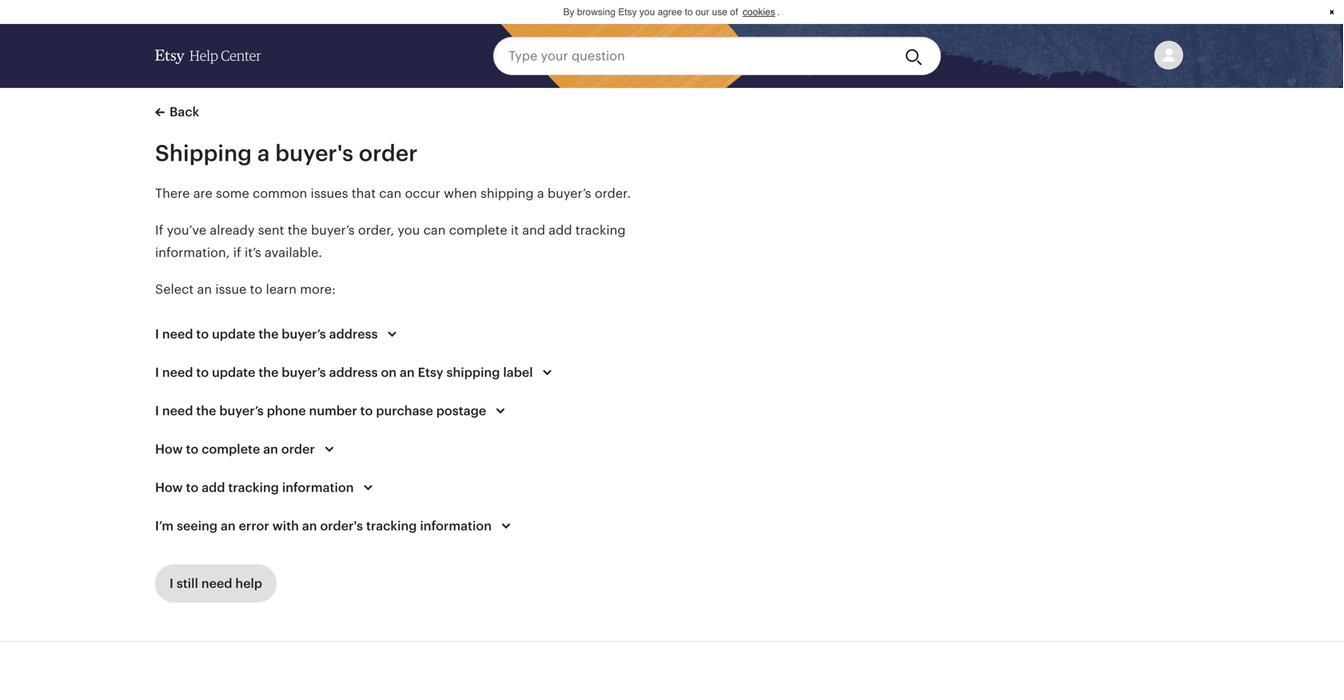 Task type: describe. For each thing, give the bounding box(es) containing it.
purchase
[[376, 404, 433, 418]]

cookies
[[743, 6, 776, 18]]

common
[[253, 186, 307, 201]]

i'm seeing an error with an order's tracking information button
[[141, 507, 530, 546]]

to up how to add tracking information
[[186, 442, 199, 457]]

shipping inside dropdown button
[[447, 366, 500, 380]]

the up "how to complete an order"
[[196, 404, 216, 418]]

learn
[[266, 282, 297, 297]]

i for i need to update the buyer's address
[[155, 327, 159, 342]]

tracking inside 'if you've already sent the buyer's order, you can complete it and add tracking information, if it's available.'
[[576, 223, 626, 238]]

agree
[[658, 6, 683, 18]]

how to add tracking information
[[155, 481, 354, 495]]

you've
[[167, 223, 206, 238]]

i for i need the buyer's phone number to purchase postage
[[155, 404, 159, 418]]

are
[[193, 186, 213, 201]]

how to complete an order
[[155, 442, 315, 457]]

information,
[[155, 246, 230, 260]]

how to add tracking information button
[[141, 469, 392, 507]]

i still need help link
[[155, 565, 277, 603]]

order inside dropdown button
[[281, 442, 315, 457]]

0 vertical spatial order
[[359, 141, 418, 166]]

how for how to complete an order
[[155, 442, 183, 457]]

select an issue to learn more:
[[155, 282, 336, 297]]

seeing
[[177, 519, 218, 534]]

to inside cookie consent dialog
[[685, 6, 693, 18]]

address for i need to update the buyer's address
[[329, 327, 378, 342]]

i need the buyer's phone number to purchase postage
[[155, 404, 487, 418]]

an left issue
[[197, 282, 212, 297]]

how for how to add tracking information
[[155, 481, 183, 495]]

buyer's
[[275, 141, 354, 166]]

i for i need to update the buyer's address on an etsy shipping label
[[155, 366, 159, 380]]

1 horizontal spatial tracking
[[366, 519, 417, 534]]

help
[[235, 577, 262, 591]]

address for i need to update the buyer's address on an etsy shipping label
[[329, 366, 378, 380]]

more:
[[300, 282, 336, 297]]

complete inside 'if you've already sent the buyer's order, you can complete it and add tracking information, if it's available.'
[[449, 223, 508, 238]]

back
[[170, 105, 199, 119]]

Type your question search field
[[494, 37, 893, 75]]

can inside 'if you've already sent the buyer's order, you can complete it and add tracking information, if it's available.'
[[424, 223, 446, 238]]

to right number
[[360, 404, 373, 418]]

need for i need to update the buyer's address
[[162, 327, 193, 342]]

if
[[233, 246, 241, 260]]

there
[[155, 186, 190, 201]]

you inside 'if you've already sent the buyer's order, you can complete it and add tracking information, if it's available.'
[[398, 223, 420, 238]]

still
[[177, 577, 198, 591]]

update for i need to update the buyer's address
[[212, 327, 256, 342]]

.
[[778, 6, 780, 18]]

there are some common issues that can occur when shipping a buyer's order.
[[155, 186, 635, 201]]

by
[[564, 6, 575, 18]]

1 vertical spatial tracking
[[228, 481, 279, 495]]

buyer's inside i need the buyer's phone number to purchase postage dropdown button
[[219, 404, 264, 418]]

0 vertical spatial shipping
[[481, 186, 534, 201]]

occur
[[405, 186, 441, 201]]

1 horizontal spatial a
[[537, 186, 544, 201]]

on
[[381, 366, 397, 380]]

i need to update the buyer's address on an etsy shipping label
[[155, 366, 533, 380]]

to down i need to update the buyer's address
[[196, 366, 209, 380]]

issue
[[215, 282, 247, 297]]

our
[[696, 6, 710, 18]]

i need to update the buyer's address button
[[141, 315, 416, 354]]

already
[[210, 223, 255, 238]]

and
[[523, 223, 546, 238]]

need for i need the buyer's phone number to purchase postage
[[162, 404, 193, 418]]



Task type: vqa. For each thing, say whether or not it's contained in the screenshot.
when
yes



Task type: locate. For each thing, give the bounding box(es) containing it.
i inside i need to update the buyer's address dropdown button
[[155, 327, 159, 342]]

available.
[[265, 246, 322, 260]]

complete inside how to complete an order dropdown button
[[202, 442, 260, 457]]

to left learn
[[250, 282, 263, 297]]

buyer's
[[548, 186, 592, 201], [311, 223, 355, 238], [282, 327, 326, 342], [282, 366, 326, 380], [219, 404, 264, 418]]

issues
[[311, 186, 348, 201]]

address up i need to update the buyer's address on an etsy shipping label dropdown button
[[329, 327, 378, 342]]

0 vertical spatial you
[[640, 6, 655, 18]]

add
[[549, 223, 572, 238], [202, 481, 225, 495]]

0 horizontal spatial information
[[282, 481, 354, 495]]

help center
[[190, 48, 261, 64]]

shipping
[[155, 141, 252, 166]]

error
[[239, 519, 269, 534]]

1 vertical spatial update
[[212, 366, 256, 380]]

you
[[640, 6, 655, 18], [398, 223, 420, 238]]

can right the that
[[379, 186, 402, 201]]

1 horizontal spatial order
[[359, 141, 418, 166]]

shipping
[[481, 186, 534, 201], [447, 366, 500, 380]]

buyer's up how to complete an order dropdown button
[[219, 404, 264, 418]]

0 vertical spatial add
[[549, 223, 572, 238]]

how to complete an order button
[[141, 430, 353, 469]]

a
[[257, 141, 270, 166], [537, 186, 544, 201]]

an right with at left
[[302, 519, 317, 534]]

a up common
[[257, 141, 270, 166]]

0 vertical spatial information
[[282, 481, 354, 495]]

add right and
[[549, 223, 572, 238]]

1 vertical spatial a
[[537, 186, 544, 201]]

buyer's down issues
[[311, 223, 355, 238]]

buyer's for if you've already sent the buyer's order, you can complete it and add tracking information, if it's available.
[[311, 223, 355, 238]]

1 vertical spatial address
[[329, 366, 378, 380]]

0 horizontal spatial etsy
[[418, 366, 444, 380]]

0 vertical spatial update
[[212, 327, 256, 342]]

1 horizontal spatial complete
[[449, 223, 508, 238]]

postage
[[437, 404, 487, 418]]

address
[[329, 327, 378, 342], [329, 366, 378, 380]]

back link
[[155, 102, 199, 122]]

when
[[444, 186, 477, 201]]

add inside 'if you've already sent the buyer's order, you can complete it and add tracking information, if it's available.'
[[549, 223, 572, 238]]

the down i need to update the buyer's address
[[259, 366, 279, 380]]

i'm seeing an error with an order's tracking information
[[155, 519, 492, 534]]

1 vertical spatial add
[[202, 481, 225, 495]]

etsy image
[[155, 50, 185, 64]]

1 address from the top
[[329, 327, 378, 342]]

2 horizontal spatial tracking
[[576, 223, 626, 238]]

browsing
[[577, 6, 616, 18]]

an
[[197, 282, 212, 297], [400, 366, 415, 380], [263, 442, 278, 457], [221, 519, 236, 534], [302, 519, 317, 534]]

you inside cookie consent dialog
[[640, 6, 655, 18]]

buyer's down more:
[[282, 327, 326, 342]]

an up how to add tracking information dropdown button
[[263, 442, 278, 457]]

order up there are some common issues that can occur when shipping a buyer's order.
[[359, 141, 418, 166]]

1 horizontal spatial you
[[640, 6, 655, 18]]

by browsing etsy you agree to our use of cookies .
[[564, 6, 780, 18]]

buyer's inside 'if you've already sent the buyer's order, you can complete it and add tracking information, if it's available.'
[[311, 223, 355, 238]]

buyer's left order.
[[548, 186, 592, 201]]

update down i need to update the buyer's address
[[212, 366, 256, 380]]

order,
[[358, 223, 394, 238]]

complete left it
[[449, 223, 508, 238]]

add inside dropdown button
[[202, 481, 225, 495]]

i
[[155, 327, 159, 342], [155, 366, 159, 380], [155, 404, 159, 418], [170, 577, 174, 591]]

1 horizontal spatial etsy
[[618, 6, 637, 18]]

with
[[273, 519, 299, 534]]

to down select an issue to learn more:
[[196, 327, 209, 342]]

1 horizontal spatial add
[[549, 223, 572, 238]]

the for if you've already sent the buyer's order, you can complete it and add tracking information, if it's available.
[[288, 223, 308, 238]]

how
[[155, 442, 183, 457], [155, 481, 183, 495]]

buyer's up i need the buyer's phone number to purchase postage
[[282, 366, 326, 380]]

i inside i still need help "link"
[[170, 577, 174, 591]]

label
[[503, 366, 533, 380]]

1 vertical spatial order
[[281, 442, 315, 457]]

phone
[[267, 404, 306, 418]]

0 horizontal spatial order
[[281, 442, 315, 457]]

if you've already sent the buyer's order, you can complete it and add tracking information, if it's available.
[[155, 223, 626, 260]]

0 vertical spatial can
[[379, 186, 402, 201]]

the inside 'if you've already sent the buyer's order, you can complete it and add tracking information, if it's available.'
[[288, 223, 308, 238]]

an right on
[[400, 366, 415, 380]]

1 vertical spatial shipping
[[447, 366, 500, 380]]

shipping up it
[[481, 186, 534, 201]]

order's
[[320, 519, 363, 534]]

to left our
[[685, 6, 693, 18]]

buyer's inside i need to update the buyer's address dropdown button
[[282, 327, 326, 342]]

can down occur
[[424, 223, 446, 238]]

to
[[685, 6, 693, 18], [250, 282, 263, 297], [196, 327, 209, 342], [196, 366, 209, 380], [360, 404, 373, 418], [186, 442, 199, 457], [186, 481, 199, 495]]

a up and
[[537, 186, 544, 201]]

update for i need to update the buyer's address on an etsy shipping label
[[212, 366, 256, 380]]

i inside i need to update the buyer's address on an etsy shipping label dropdown button
[[155, 366, 159, 380]]

use
[[712, 6, 728, 18]]

some
[[216, 186, 249, 201]]

need
[[162, 327, 193, 342], [162, 366, 193, 380], [162, 404, 193, 418], [201, 577, 232, 591]]

center
[[221, 48, 261, 64]]

an left error
[[221, 519, 236, 534]]

0 horizontal spatial can
[[379, 186, 402, 201]]

you right order,
[[398, 223, 420, 238]]

0 horizontal spatial complete
[[202, 442, 260, 457]]

it's
[[245, 246, 261, 260]]

0 horizontal spatial you
[[398, 223, 420, 238]]

add up seeing
[[202, 481, 225, 495]]

i inside i need the buyer's phone number to purchase postage dropdown button
[[155, 404, 159, 418]]

tracking right order's
[[366, 519, 417, 534]]

2 vertical spatial tracking
[[366, 519, 417, 534]]

select
[[155, 282, 194, 297]]

2 how from the top
[[155, 481, 183, 495]]

1 vertical spatial you
[[398, 223, 420, 238]]

help center link
[[155, 34, 261, 78]]

0 horizontal spatial a
[[257, 141, 270, 166]]

buyer's for i need to update the buyer's address
[[282, 327, 326, 342]]

of
[[731, 6, 739, 18]]

1 vertical spatial how
[[155, 481, 183, 495]]

1 horizontal spatial can
[[424, 223, 446, 238]]

the up available.
[[288, 223, 308, 238]]

buyer's inside i need to update the buyer's address on an etsy shipping label dropdown button
[[282, 366, 326, 380]]

cookie consent dialog
[[0, 0, 1344, 24]]

the for i need to update the buyer's address on an etsy shipping label
[[259, 366, 279, 380]]

buyer's for i need to update the buyer's address on an etsy shipping label
[[282, 366, 326, 380]]

1 vertical spatial can
[[424, 223, 446, 238]]

etsy
[[618, 6, 637, 18], [418, 366, 444, 380]]

information
[[282, 481, 354, 495], [420, 519, 492, 534]]

complete
[[449, 223, 508, 238], [202, 442, 260, 457]]

etsy inside cookie consent dialog
[[618, 6, 637, 18]]

order
[[359, 141, 418, 166], [281, 442, 315, 457]]

1 update from the top
[[212, 327, 256, 342]]

i still need help
[[170, 577, 262, 591]]

0 vertical spatial how
[[155, 442, 183, 457]]

the down learn
[[259, 327, 279, 342]]

that
[[352, 186, 376, 201]]

it
[[511, 223, 519, 238]]

0 vertical spatial complete
[[449, 223, 508, 238]]

0 vertical spatial a
[[257, 141, 270, 166]]

etsy right the browsing
[[618, 6, 637, 18]]

order.
[[595, 186, 631, 201]]

i need to update the buyer's address on an etsy shipping label button
[[141, 354, 572, 392]]

1 how from the top
[[155, 442, 183, 457]]

0 vertical spatial etsy
[[618, 6, 637, 18]]

None search field
[[494, 37, 942, 75]]

number
[[309, 404, 357, 418]]

address left on
[[329, 366, 378, 380]]

complete up how to add tracking information
[[202, 442, 260, 457]]

0 vertical spatial tracking
[[576, 223, 626, 238]]

update
[[212, 327, 256, 342], [212, 366, 256, 380]]

i'm
[[155, 519, 174, 534]]

1 vertical spatial complete
[[202, 442, 260, 457]]

1 vertical spatial etsy
[[418, 366, 444, 380]]

i need the buyer's phone number to purchase postage button
[[141, 392, 525, 430]]

help
[[190, 48, 218, 64]]

tracking up error
[[228, 481, 279, 495]]

0 horizontal spatial tracking
[[228, 481, 279, 495]]

you left the agree
[[640, 6, 655, 18]]

the
[[288, 223, 308, 238], [259, 327, 279, 342], [259, 366, 279, 380], [196, 404, 216, 418]]

i for i still need help
[[170, 577, 174, 591]]

1 horizontal spatial information
[[420, 519, 492, 534]]

to up seeing
[[186, 481, 199, 495]]

tracking down order.
[[576, 223, 626, 238]]

etsy inside dropdown button
[[418, 366, 444, 380]]

the for i need to update the buyer's address
[[259, 327, 279, 342]]

i need to update the buyer's address
[[155, 327, 378, 342]]

shipping up postage
[[447, 366, 500, 380]]

cookies link
[[741, 4, 778, 20]]

0 horizontal spatial add
[[202, 481, 225, 495]]

need inside "link"
[[201, 577, 232, 591]]

etsy right on
[[418, 366, 444, 380]]

2 update from the top
[[212, 366, 256, 380]]

can
[[379, 186, 402, 201], [424, 223, 446, 238]]

tracking
[[576, 223, 626, 238], [228, 481, 279, 495], [366, 519, 417, 534]]

need for i need to update the buyer's address on an etsy shipping label
[[162, 366, 193, 380]]

sent
[[258, 223, 284, 238]]

0 vertical spatial address
[[329, 327, 378, 342]]

1 vertical spatial information
[[420, 519, 492, 534]]

if
[[155, 223, 163, 238]]

update down issue
[[212, 327, 256, 342]]

order down phone
[[281, 442, 315, 457]]

shipping a buyer's order
[[155, 141, 418, 166]]

2 address from the top
[[329, 366, 378, 380]]



